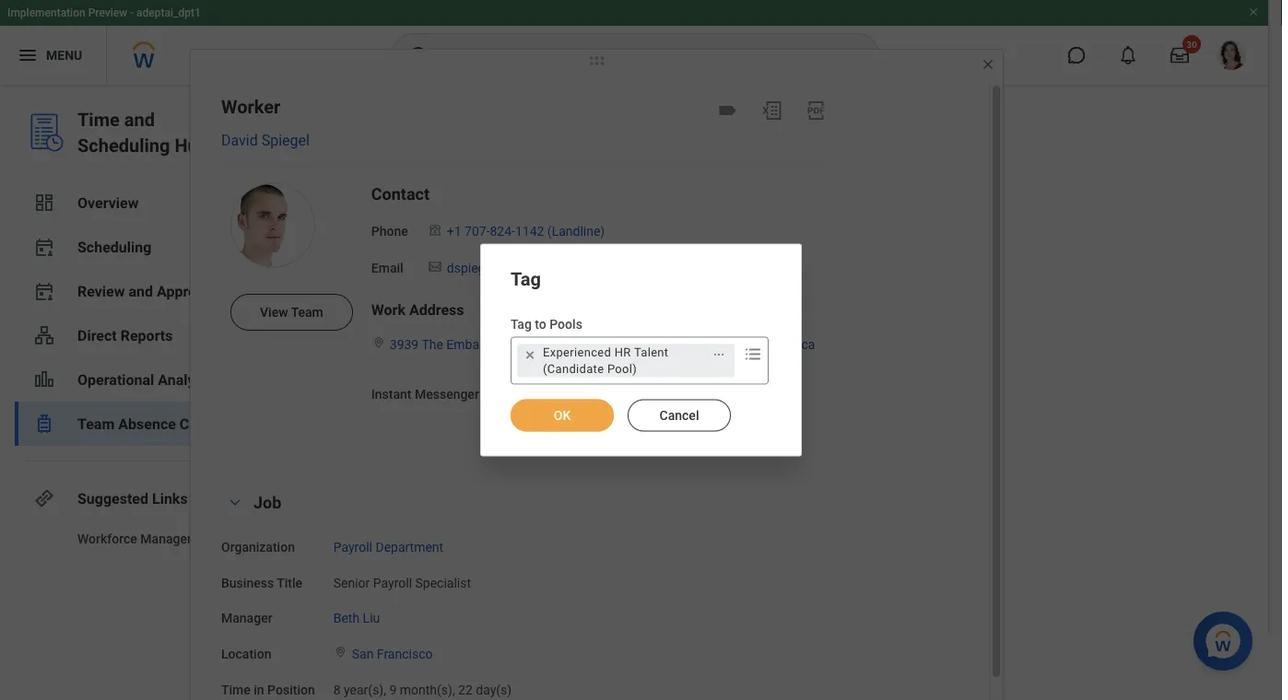Task type: vqa. For each thing, say whether or not it's contained in the screenshot.
'(Candidate'
yes



Task type: describe. For each thing, give the bounding box(es) containing it.
calendar user solid image for scheduling
[[33, 236, 55, 258]]

[c]
[[548, 214, 562, 228]]

david spiegel element
[[463, 307, 539, 324]]

calendar
[[180, 415, 239, 433]]

1142
[[515, 224, 544, 239]]

3939 the embarcadero san francisco, ca 94111 united states of america
[[390, 338, 816, 353]]

8 year(s), 9 month(s), 22 day(s)
[[334, 683, 512, 698]]

payroll department link
[[334, 536, 444, 555]]

experienced
[[543, 346, 612, 359]]

senior payroll specialist
[[334, 576, 471, 591]]

x small image for david spiegel
[[441, 306, 459, 325]]

experienced hr talent (candidate pool)
[[543, 346, 669, 376]]

links
[[152, 490, 188, 508]]

workforce management link
[[15, 521, 279, 558]]

dspiegel@workday.net
[[447, 260, 576, 276]]

implementation
[[7, 6, 85, 19]]

america
[[768, 338, 816, 353]]

payroll inside payroll department link
[[334, 540, 373, 555]]

scheduling link
[[15, 225, 279, 269]]

beth liu link
[[334, 608, 380, 627]]

tag image
[[717, 100, 739, 122]]

san francisco
[[352, 647, 433, 663]]

work address
[[371, 301, 464, 319]]

related actions image
[[549, 309, 562, 322]]

close image
[[981, 57, 996, 72]]

dspiegel@workday.net link
[[447, 257, 576, 276]]

824-
[[490, 224, 515, 239]]

check small image
[[428, 348, 450, 370]]

location
[[221, 647, 272, 663]]

ca
[[613, 338, 630, 353]]

david spiegel for david spiegel element
[[463, 308, 539, 322]]

707-
[[465, 224, 490, 239]]

view printable version (pdf) image
[[805, 100, 828, 122]]

(landline)
[[548, 224, 605, 239]]

time and scheduling hub element
[[77, 107, 228, 159]]

mail image
[[427, 260, 443, 274]]

david for david spiegel element
[[463, 308, 494, 322]]

chevron down small image
[[243, 488, 265, 510]]

department
[[376, 540, 444, 555]]

time in position element
[[334, 672, 512, 699]]

hr services department, press delete to clear value. option
[[437, 166, 632, 188]]

3939
[[390, 338, 419, 353]]

navigation pane region
[[0, 85, 295, 701]]

include self
[[332, 352, 400, 367]]

implementation preview -   adeptai_dpt1 banner
[[0, 0, 1269, 85]]

business
[[221, 576, 274, 591]]

job group
[[221, 492, 828, 700]]

lillian
[[463, 277, 496, 291]]

employee's photo (david spiegel) image
[[231, 183, 315, 268]]

team absence calendar
[[77, 415, 239, 433]]

experienced hr talent (candidate pool) element
[[543, 344, 703, 377]]

time and scheduling hub
[[77, 109, 208, 156]]

senior
[[334, 576, 370, 591]]

dashboard image
[[33, 192, 55, 214]]

francisco
[[377, 647, 433, 663]]

3939 the embarcadero san francisco, ca 94111 united states of america link
[[390, 334, 816, 353]]

the
[[422, 338, 443, 353]]

(candidate
[[543, 362, 604, 376]]

team inside navigation pane region
[[77, 415, 115, 433]]

business title
[[221, 576, 303, 591]]

aim image
[[496, 385, 514, 403]]

8
[[334, 683, 341, 698]]

address
[[409, 301, 464, 319]]

profile logan mcneil element
[[1206, 35, 1258, 76]]

and for time
[[124, 109, 155, 130]]

workforce management
[[77, 532, 217, 547]]

overview
[[77, 194, 139, 212]]

approve
[[157, 283, 212, 300]]

x small image inside hr services department, press delete to clear value. option
[[441, 168, 459, 186]]

facebook image
[[502, 419, 519, 436]]

prompts image
[[662, 165, 684, 187]]

phone
[[371, 224, 408, 239]]

messenger
[[415, 387, 479, 402]]

link image
[[33, 488, 55, 510]]

states
[[713, 338, 749, 353]]

united
[[673, 338, 710, 353]]

related actions image for workers
[[573, 215, 586, 228]]

1 horizontal spatial san
[[527, 338, 548, 353]]

position
[[268, 683, 315, 698]]

overview link
[[15, 181, 279, 225]]

james moore element
[[463, 244, 540, 261]]

linkedin image
[[537, 419, 554, 436]]

include
[[332, 352, 374, 367]]

san francisco link
[[352, 644, 433, 663]]

pool)
[[608, 362, 637, 376]]

tag for tag
[[511, 269, 541, 290]]

email
[[371, 260, 404, 276]]

-
[[130, 6, 134, 19]]

related actions image inside lillian chu, press delete to clear value. option
[[532, 277, 545, 290]]

task timeoff image
[[33, 413, 55, 435]]

san inside job 'group'
[[352, 647, 374, 663]]

dspiegel link
[[516, 384, 565, 402]]

review and approve time
[[77, 283, 249, 300]]

crawford
[[493, 214, 544, 228]]

cancel
[[660, 408, 699, 423]]

kelly crawford [c] element
[[463, 213, 562, 230]]

manager
[[221, 612, 273, 627]]



Task type: locate. For each thing, give the bounding box(es) containing it.
lillian chu element
[[463, 276, 522, 292]]

inbox large image
[[1171, 46, 1190, 65]]

time right approve
[[215, 283, 249, 300]]

1 vertical spatial time
[[215, 283, 249, 300]]

kelly
[[463, 214, 490, 228]]

x small image inside kelly crawford [c], press delete to clear value. option
[[441, 212, 459, 231]]

calendar user solid image left review
[[33, 280, 55, 302]]

title
[[277, 576, 303, 591]]

1 vertical spatial spiegel
[[498, 308, 539, 322]]

2 calendar user solid image from the top
[[33, 280, 55, 302]]

and up overview link
[[124, 109, 155, 130]]

0 horizontal spatial payroll
[[334, 540, 373, 555]]

workers
[[332, 214, 380, 229]]

view team button
[[231, 294, 353, 331]]

1 vertical spatial san
[[352, 647, 374, 663]]

worker
[[221, 96, 281, 118]]

scheduling inside time and scheduling hub
[[77, 135, 170, 156]]

tag to pools
[[511, 317, 583, 332]]

phone image
[[427, 223, 443, 238]]

view team
[[260, 305, 323, 320]]

x small image
[[441, 212, 459, 231], [441, 243, 459, 262], [441, 275, 459, 293]]

1 horizontal spatial spiegel
[[498, 308, 539, 322]]

1 vertical spatial x small image
[[441, 243, 459, 262]]

tag for tag to pools
[[511, 317, 532, 332]]

time for time and scheduling hub
[[77, 109, 120, 130]]

export to excel image
[[761, 100, 783, 122]]

david spiegel inside option
[[463, 308, 539, 322]]

1 x small image from the top
[[441, 212, 459, 231]]

and inside "review and approve time" link
[[129, 283, 153, 300]]

work
[[371, 301, 406, 319]]

review and approve time link
[[15, 269, 279, 314]]

region containing ok
[[511, 385, 772, 434]]

moore
[[504, 246, 540, 260]]

location image
[[334, 646, 348, 659]]

david spiegel for 'david spiegel' link
[[221, 132, 310, 150]]

+1
[[447, 224, 462, 239]]

beth liu
[[334, 612, 380, 627]]

2 tag from the top
[[511, 317, 532, 332]]

san right location image
[[352, 647, 374, 663]]

tag down moore
[[511, 269, 541, 290]]

twitter image
[[572, 419, 589, 436]]

james moore
[[463, 246, 540, 260]]

time up overview
[[77, 109, 120, 130]]

payroll up senior
[[334, 540, 373, 555]]

year(s),
[[344, 683, 386, 698]]

calendar user solid image for review and approve time
[[33, 280, 55, 302]]

san down to
[[527, 338, 548, 353]]

calendar user solid image down dashboard icon
[[33, 236, 55, 258]]

implementation preview -   adeptai_dpt1
[[7, 6, 201, 19]]

2 x small image from the top
[[441, 243, 459, 262]]

x small image down the +1
[[441, 243, 459, 262]]

1 vertical spatial david
[[463, 308, 494, 322]]

x small image inside james moore, press delete to clear value. option
[[441, 243, 459, 262]]

x small image
[[441, 168, 459, 186], [441, 306, 459, 325], [521, 346, 539, 365]]

david spiegel inside worker 'dialog'
[[221, 132, 310, 150]]

lillian chu, press delete to clear value. option
[[437, 273, 554, 295]]

1 vertical spatial team
[[77, 415, 115, 433]]

spiegel for david spiegel element
[[498, 308, 539, 322]]

0 vertical spatial scheduling
[[77, 135, 170, 156]]

spiegel inside worker 'dialog'
[[262, 132, 310, 150]]

related actions image right [c]
[[573, 215, 586, 228]]

1 vertical spatial x small image
[[441, 306, 459, 325]]

time in position
[[221, 683, 315, 698]]

0 vertical spatial x small image
[[441, 212, 459, 231]]

san
[[527, 338, 548, 353], [352, 647, 374, 663]]

related actions image right chu at the left top
[[532, 277, 545, 290]]

david for 'david spiegel' link
[[221, 132, 258, 150]]

1 horizontal spatial team
[[291, 305, 323, 320]]

lillian chu
[[463, 277, 522, 291]]

of
[[753, 338, 764, 353]]

notifications large image
[[1120, 46, 1138, 65]]

day(s)
[[476, 683, 512, 698]]

1 horizontal spatial payroll
[[373, 576, 412, 591]]

1 calendar user solid image from the top
[[33, 236, 55, 258]]

and for review
[[129, 283, 153, 300]]

spiegel for 'david spiegel' link
[[262, 132, 310, 150]]

1 scheduling from the top
[[77, 135, 170, 156]]

embarcadero
[[447, 338, 523, 353]]

david down worker
[[221, 132, 258, 150]]

scheduling up overview
[[77, 135, 170, 156]]

review
[[77, 283, 125, 300]]

0 vertical spatial calendar user solid image
[[33, 236, 55, 258]]

ok
[[554, 408, 571, 423]]

0 vertical spatial san
[[527, 338, 548, 353]]

0 horizontal spatial david
[[221, 132, 258, 150]]

payroll inside business title 'element'
[[373, 576, 412, 591]]

spiegel down chu at the left top
[[498, 308, 539, 322]]

spiegel
[[262, 132, 310, 150], [498, 308, 539, 322]]

0 horizontal spatial san
[[352, 647, 374, 663]]

x small image right contact
[[441, 168, 459, 186]]

1 vertical spatial and
[[129, 283, 153, 300]]

time for time in position
[[221, 683, 251, 698]]

contact
[[371, 185, 430, 204]]

suggested links
[[77, 490, 188, 508]]

kelly crawford [c], press delete to clear value. option
[[437, 210, 595, 232]]

0 vertical spatial team
[[291, 305, 323, 320]]

workforce
[[77, 532, 137, 547]]

calendar user solid image inside "review and approve time" link
[[33, 280, 55, 302]]

related actions image right united
[[713, 349, 726, 362]]

calendar user solid image inside scheduling link
[[33, 236, 55, 258]]

1 horizontal spatial related actions image
[[573, 215, 586, 228]]

calendar user solid image
[[33, 236, 55, 258], [33, 280, 55, 302]]

absence
[[118, 415, 176, 433]]

specialist
[[415, 576, 471, 591]]

scheduling
[[77, 135, 170, 156], [77, 238, 152, 256]]

region
[[511, 385, 772, 434]]

x small image for james moore
[[441, 243, 459, 262]]

close environment banner image
[[1249, 6, 1260, 18]]

9
[[390, 683, 397, 698]]

0 vertical spatial x small image
[[441, 168, 459, 186]]

2 vertical spatial x small image
[[441, 275, 459, 293]]

to
[[535, 317, 547, 332]]

and inside time and scheduling hub
[[124, 109, 155, 130]]

and
[[124, 109, 155, 130], [129, 283, 153, 300]]

x small image left kelly
[[441, 212, 459, 231]]

tag
[[511, 269, 541, 290], [511, 317, 532, 332]]

team absence calendar link
[[15, 402, 279, 446]]

0 horizontal spatial related actions image
[[532, 277, 545, 290]]

related actions image for tag to pools
[[713, 349, 726, 362]]

time left in
[[221, 683, 251, 698]]

0 vertical spatial related actions image
[[573, 215, 586, 228]]

x small image inside david spiegel, press delete to clear value. option
[[441, 306, 459, 325]]

payroll down payroll department
[[373, 576, 412, 591]]

hr
[[615, 346, 631, 359]]

0 vertical spatial and
[[124, 109, 155, 130]]

x small image down to
[[521, 346, 539, 365]]

transformation import image
[[243, 122, 265, 144]]

1 vertical spatial related actions image
[[532, 277, 545, 290]]

search image
[[408, 44, 430, 66]]

0 vertical spatial tag
[[511, 269, 541, 290]]

liu
[[363, 612, 380, 627]]

beth
[[334, 612, 360, 627]]

spiegel inside option
[[498, 308, 539, 322]]

chu
[[500, 277, 522, 291]]

david spiegel down lillian chu, press delete to clear value. option
[[463, 308, 539, 322]]

1 vertical spatial payroll
[[373, 576, 412, 591]]

david inside worker 'dialog'
[[221, 132, 258, 150]]

payroll department
[[334, 540, 444, 555]]

tag left to
[[511, 317, 532, 332]]

22
[[458, 683, 473, 698]]

x small image for kelly crawford [c]
[[441, 212, 459, 231]]

1 vertical spatial david spiegel
[[463, 308, 539, 322]]

x small image down the mail icon
[[441, 275, 459, 293]]

month(s),
[[400, 683, 455, 698]]

worker dialog
[[190, 49, 1004, 701]]

experienced hr talent (candidate pool), press delete to clear value. option
[[517, 344, 735, 377]]

2 vertical spatial x small image
[[521, 346, 539, 365]]

1 tag from the top
[[511, 269, 541, 290]]

view
[[260, 305, 288, 320]]

1 vertical spatial calendar user solid image
[[33, 280, 55, 302]]

adeptai_dpt1
[[137, 6, 201, 19]]

location image
[[371, 337, 386, 350]]

dspiegel
[[516, 387, 565, 402]]

job button
[[254, 494, 282, 513]]

business title element
[[334, 565, 471, 592]]

david spiegel link
[[221, 132, 310, 150]]

scheduling down overview
[[77, 238, 152, 256]]

1 vertical spatial tag
[[511, 317, 532, 332]]

self
[[377, 352, 400, 367]]

2 horizontal spatial related actions image
[[713, 349, 726, 362]]

related actions image
[[573, 215, 586, 228], [532, 277, 545, 290], [713, 349, 726, 362]]

organization
[[221, 540, 295, 555]]

and right review
[[129, 283, 153, 300]]

time inside job 'group'
[[221, 683, 251, 698]]

1 horizontal spatial david
[[463, 308, 494, 322]]

preview
[[88, 6, 127, 19]]

move modal image
[[579, 50, 616, 72]]

job
[[254, 494, 282, 513]]

david spiegel, press delete to clear value. option
[[437, 304, 571, 326]]

3 x small image from the top
[[441, 275, 459, 293]]

time inside time and scheduling hub
[[77, 109, 120, 130]]

cancel button
[[628, 400, 731, 432]]

0 horizontal spatial david spiegel
[[221, 132, 310, 150]]

spiegel down worker
[[262, 132, 310, 150]]

chevron down image
[[224, 497, 246, 510]]

+1 707-824-1142 (landline)
[[447, 224, 605, 239]]

related actions image inside experienced hr talent (candidate pool), press delete to clear value. option
[[713, 349, 726, 362]]

team right the view
[[291, 305, 323, 320]]

2 scheduling from the top
[[77, 238, 152, 256]]

ok button
[[511, 400, 614, 432]]

instant messenger
[[371, 387, 479, 402]]

team inside button
[[291, 305, 323, 320]]

0 vertical spatial payroll
[[334, 540, 373, 555]]

0 horizontal spatial spiegel
[[262, 132, 310, 150]]

prompts image
[[742, 343, 764, 365]]

x small image up the
[[441, 306, 459, 325]]

in
[[254, 683, 264, 698]]

x small image for lillian chu
[[441, 275, 459, 293]]

x small image for experienced hr talent (candidate pool)
[[521, 346, 539, 365]]

james moore, press delete to clear value. option
[[437, 242, 572, 264]]

related actions image inside kelly crawford [c], press delete to clear value. option
[[573, 215, 586, 228]]

1 vertical spatial scheduling
[[77, 238, 152, 256]]

0 vertical spatial spiegel
[[262, 132, 310, 150]]

0 horizontal spatial team
[[77, 415, 115, 433]]

david inside david spiegel element
[[463, 308, 494, 322]]

94111
[[633, 338, 669, 353]]

francisco,
[[552, 338, 610, 353]]

suggested
[[77, 490, 148, 508]]

2 vertical spatial related actions image
[[713, 349, 726, 362]]

0 vertical spatial david spiegel
[[221, 132, 310, 150]]

pools
[[550, 317, 583, 332]]

david spiegel down worker
[[221, 132, 310, 150]]

2 vertical spatial time
[[221, 683, 251, 698]]

1 horizontal spatial david spiegel
[[463, 308, 539, 322]]

0 vertical spatial time
[[77, 109, 120, 130]]

management
[[141, 532, 217, 547]]

david up embarcadero
[[463, 308, 494, 322]]

x small image inside lillian chu, press delete to clear value. option
[[441, 275, 459, 293]]

team left absence
[[77, 415, 115, 433]]

items selected list box
[[432, 207, 660, 330]]

+1 707-824-1142 (landline) link
[[447, 220, 605, 239]]

0 vertical spatial david
[[221, 132, 258, 150]]



